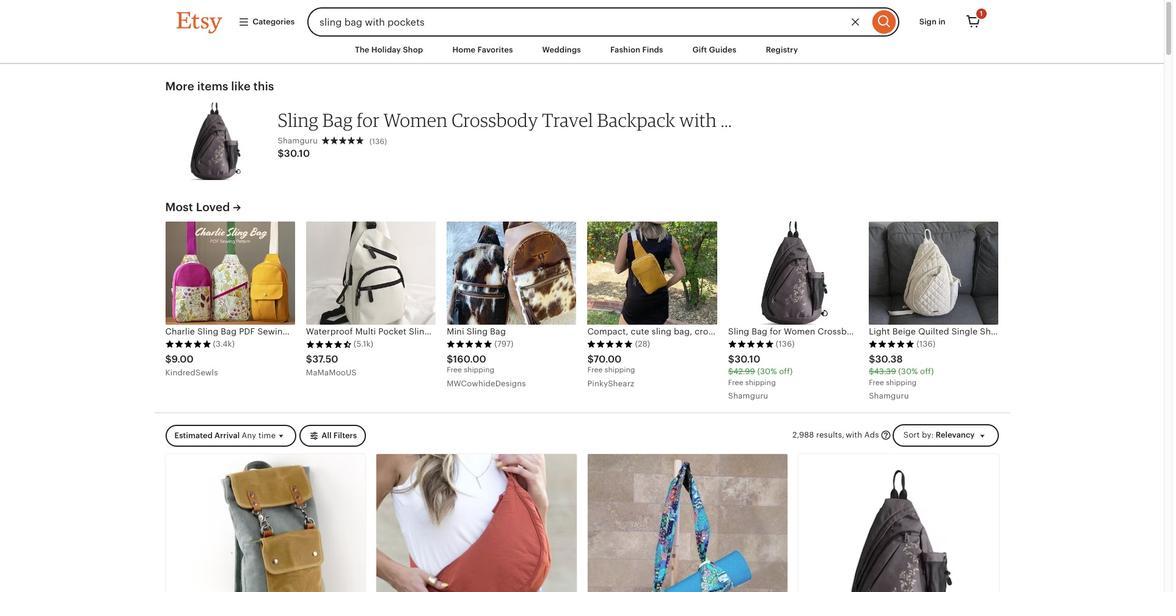 Task type: locate. For each thing, give the bounding box(es) containing it.
sling bag for women crossbody travel backpack with anti theft pocket | one strap tablet backpack floral pat link
[[278, 109, 1174, 131]]

sling right mini
[[467, 327, 488, 337]]

anti
[[721, 109, 756, 131]]

1 horizontal spatial (136)
[[776, 340, 795, 349]]

shipping inside $ 30.10 $ 42.99 (30% off) free shipping shamguru
[[746, 379, 776, 388]]

off) right '42.99'
[[780, 368, 793, 377]]

$
[[278, 148, 284, 160], [165, 354, 172, 366], [306, 354, 312, 366], [447, 354, 453, 366], [588, 354, 594, 366], [729, 354, 735, 366], [869, 354, 876, 366], [729, 368, 734, 377], [869, 368, 874, 377]]

2,988 results,
[[793, 431, 845, 440]]

0 vertical spatial with
[[680, 109, 717, 131]]

$ for $ 160.00 free shipping mwcowhidedesigns
[[447, 354, 453, 366]]

5 out of 5 stars image up 30.38
[[869, 340, 915, 349]]

registry link
[[757, 39, 807, 61]]

with ads
[[846, 431, 879, 440]]

Search for anything text field
[[308, 7, 870, 37]]

42.99
[[734, 368, 755, 377]]

5 out of 5 stars image down charlie
[[165, 340, 211, 349]]

(30% right '42.99'
[[758, 368, 777, 377]]

product video element for the bottommost sling bag for women crossbody travel backpack with anti theft pocket | one strap tablet backpack floral pattern chest bag with bottle holder image
[[799, 455, 999, 593]]

0 horizontal spatial backpack
[[597, 109, 676, 131]]

sling for 160.00
[[467, 327, 488, 337]]

1 horizontal spatial shamguru
[[729, 392, 769, 401]]

off) inside $ 30.10 $ 42.99 (30% off) free shipping shamguru
[[780, 368, 793, 377]]

0 horizontal spatial off)
[[780, 368, 793, 377]]

bag up (3.4k)
[[221, 327, 237, 337]]

0 horizontal spatial sling
[[197, 327, 219, 337]]

(30% inside the $ 30.38 $ 43.39 (30% off) free shipping shamguru
[[899, 368, 918, 377]]

shamguru inside $ 30.10 $ 42.99 (30% off) free shipping shamguru
[[729, 392, 769, 401]]

shipping down '42.99'
[[746, 379, 776, 388]]

(30% down 30.38
[[899, 368, 918, 377]]

free inside the $ 70.00 free shipping pinkyshearz
[[588, 366, 603, 375]]

2 5 out of 5 stars image from the left
[[447, 340, 493, 349]]

off)
[[780, 368, 793, 377], [921, 368, 934, 377]]

mini sling bag image
[[447, 222, 577, 325]]

shamguru down "43.39"
[[869, 392, 909, 401]]

off) inside the $ 30.38 $ 43.39 (30% off) free shipping shamguru
[[921, 368, 934, 377]]

30.10 for $ 30.10
[[284, 148, 310, 160]]

3 5 out of 5 stars image from the left
[[588, 340, 634, 349]]

bag left for
[[322, 109, 353, 131]]

shamguru inside the $ 30.38 $ 43.39 (30% off) free shipping shamguru
[[869, 392, 909, 401]]

in
[[939, 17, 946, 26]]

160.00
[[453, 354, 486, 366]]

sling up (3.4k)
[[197, 327, 219, 337]]

2 (30% from the left
[[899, 368, 918, 377]]

travel
[[542, 109, 593, 131]]

1 (30% from the left
[[758, 368, 777, 377]]

product video element
[[588, 455, 788, 593], [799, 455, 999, 593]]

free down '42.99'
[[729, 379, 744, 388]]

5 out of 5 stars image up '42.99'
[[729, 340, 774, 349]]

1 vertical spatial 30.10
[[735, 354, 761, 366]]

2 off) from the left
[[921, 368, 934, 377]]

free down 160.00
[[447, 366, 462, 375]]

1 horizontal spatial (30%
[[899, 368, 918, 377]]

banner
[[154, 0, 1010, 37]]

5 out of 5 stars image for 9.00
[[165, 340, 211, 349]]

$ inside $ 160.00 free shipping mwcowhidedesigns
[[447, 354, 453, 366]]

1 horizontal spatial off)
[[921, 368, 934, 377]]

shipping down 160.00
[[464, 366, 495, 375]]

fashion
[[611, 45, 641, 54]]

off) right "43.39"
[[921, 368, 934, 377]]

1 horizontal spatial backpack
[[1015, 109, 1093, 131]]

relevancy
[[936, 431, 975, 440]]

1 horizontal spatial bag
[[322, 109, 353, 131]]

ads
[[865, 431, 879, 440]]

shipping up pinkyshearz
[[605, 366, 635, 375]]

bag up (797) at the left of page
[[490, 327, 506, 337]]

with
[[680, 109, 717, 131], [846, 431, 863, 440]]

$ inside $ 9.00 kindredsewls
[[165, 354, 172, 366]]

menu bar
[[154, 37, 1010, 64]]

mwcowhidedesigns
[[447, 379, 526, 389]]

30.10 inside $ 30.10 $ 42.99 (30% off) free shipping shamguru
[[735, 354, 761, 366]]

(136) down for
[[370, 137, 387, 146]]

(136) up $ 30.10 $ 42.99 (30% off) free shipping shamguru
[[776, 340, 795, 349]]

most loved
[[165, 201, 230, 214]]

estimated arrival any time
[[175, 431, 276, 440]]

fashion finds
[[611, 45, 664, 54]]

items
[[197, 80, 228, 93]]

5 out of 5 stars image for 70.00
[[588, 340, 634, 349]]

sewing
[[258, 327, 288, 337]]

shop
[[403, 45, 423, 54]]

shamguru up $ 30.10
[[278, 136, 318, 145]]

70.00
[[594, 354, 622, 366]]

free down 70.00 at the bottom right of the page
[[588, 366, 603, 375]]

9.00
[[172, 354, 194, 366]]

shamguru
[[278, 136, 318, 145], [729, 392, 769, 401], [869, 392, 909, 401]]

(136) up the $ 30.38 $ 43.39 (30% off) free shipping shamguru
[[917, 340, 936, 349]]

charlie sling bag pdf sewing pattern image
[[165, 222, 295, 325]]

1 5 out of 5 stars image from the left
[[165, 340, 211, 349]]

free down "43.39"
[[869, 379, 884, 388]]

theft
[[760, 109, 804, 131]]

free
[[447, 366, 462, 375], [588, 366, 603, 375], [729, 379, 744, 388], [869, 379, 884, 388]]

holiday
[[372, 45, 401, 54]]

(30% for 30.10
[[758, 368, 777, 377]]

(136)
[[370, 137, 387, 146], [776, 340, 795, 349], [917, 340, 936, 349]]

shipping
[[464, 366, 495, 375], [605, 366, 635, 375], [746, 379, 776, 388], [886, 379, 917, 388]]

2 product video element from the left
[[799, 455, 999, 593]]

1 horizontal spatial 30.10
[[735, 354, 761, 366]]

yoga mat carrier - sling - purse - with hidden inside pocket image
[[588, 455, 788, 593]]

categories
[[253, 17, 295, 26]]

(30% inside $ 30.10 $ 42.99 (30% off) free shipping shamguru
[[758, 368, 777, 377]]

5 out of 5 stars image for 160.00
[[447, 340, 493, 349]]

with left ads
[[846, 431, 863, 440]]

5 out of 5 stars image down mini sling bag at the bottom left
[[447, 340, 493, 349]]

results,
[[817, 431, 845, 440]]

$ for $ 30.10
[[278, 148, 284, 160]]

with left anti
[[680, 109, 717, 131]]

mamamoous
[[306, 369, 357, 378]]

2 horizontal spatial (136)
[[917, 340, 936, 349]]

compact, cute sling bag, crossbody adjustable strap, sandhill sling, rifle paper company fabric, zippered pockets, fully lined, easy access image
[[588, 222, 718, 325]]

0 horizontal spatial product video element
[[588, 455, 788, 593]]

2 horizontal spatial shamguru
[[869, 392, 909, 401]]

5 out of 5 stars image
[[165, 340, 211, 349], [447, 340, 493, 349], [588, 340, 634, 349], [729, 340, 774, 349], [869, 340, 915, 349]]

$ inside the $ 70.00 free shipping pinkyshearz
[[588, 354, 594, 366]]

$ 30.10 $ 42.99 (30% off) free shipping shamguru
[[729, 354, 793, 401]]

gift
[[693, 45, 707, 54]]

pattern
[[291, 327, 321, 337]]

1 horizontal spatial product video element
[[799, 455, 999, 593]]

backpack
[[597, 109, 676, 131], [1015, 109, 1093, 131]]

0 horizontal spatial (30%
[[758, 368, 777, 377]]

sort by: relevancy
[[904, 431, 975, 440]]

0 horizontal spatial 30.10
[[284, 148, 310, 160]]

1 off) from the left
[[780, 368, 793, 377]]

shamguru down '42.99'
[[729, 392, 769, 401]]

5 out of 5 stars image up 70.00 at the bottom right of the page
[[588, 340, 634, 349]]

$ inside $ 37.50 mamamoous
[[306, 354, 312, 366]]

shipping down "43.39"
[[886, 379, 917, 388]]

sling bag for women crossbody travel backpack with anti theft pocket | one strap tablet backpack floral pattern chest bag with bottle holder image
[[165, 103, 263, 180], [729, 222, 858, 325], [799, 455, 999, 593]]

None search field
[[308, 7, 900, 37]]

(30%
[[758, 368, 777, 377], [899, 368, 918, 377]]

most loved link
[[165, 200, 244, 216]]

2 backpack from the left
[[1015, 109, 1093, 131]]

2 horizontal spatial bag
[[490, 327, 506, 337]]

one
[[875, 109, 909, 131]]

1 vertical spatial sling bag for women crossbody travel backpack with anti theft pocket | one strap tablet backpack floral pattern chest bag with bottle holder image
[[729, 222, 858, 325]]

sling up $ 30.10
[[278, 109, 319, 131]]

filters
[[334, 431, 357, 440]]

2 horizontal spatial sling
[[467, 327, 488, 337]]

arrival
[[215, 431, 240, 440]]

pocket
[[808, 109, 863, 131]]

1 product video element from the left
[[588, 455, 788, 593]]

like
[[231, 80, 251, 93]]

bag
[[322, 109, 353, 131], [221, 327, 237, 337], [490, 327, 506, 337]]

waterproof multi pocket sling bag, multifunctional single shoulder bag, crossbody bag, chest bag image
[[306, 222, 436, 325]]

0 vertical spatial 30.10
[[284, 148, 310, 160]]

the
[[355, 45, 370, 54]]

30.10
[[284, 148, 310, 160], [735, 354, 761, 366]]

$ 37.50 mamamoous
[[306, 354, 357, 378]]

sling bag for women crossbody travel backpack with anti theft pocket | one strap tablet backpack floral pat
[[278, 109, 1174, 131]]

sort
[[904, 431, 920, 440]]

1 horizontal spatial sling
[[278, 109, 319, 131]]

favorites
[[478, 45, 513, 54]]

1 horizontal spatial with
[[846, 431, 863, 440]]

sling
[[278, 109, 319, 131], [197, 327, 219, 337], [467, 327, 488, 337]]

0 horizontal spatial bag
[[221, 327, 237, 337]]

all
[[322, 431, 332, 440]]

everyday sling bag - backpack belt bag / fanny pack - 5 colors image
[[377, 455, 577, 593]]



Task type: describe. For each thing, give the bounding box(es) containing it.
shipping inside the $ 70.00 free shipping pinkyshearz
[[605, 366, 635, 375]]

$ 9.00 kindredsewls
[[165, 354, 218, 378]]

estimated
[[175, 431, 213, 440]]

finds
[[643, 45, 664, 54]]

shipping inside the $ 30.38 $ 43.39 (30% off) free shipping shamguru
[[886, 379, 917, 388]]

gift guides link
[[684, 39, 746, 61]]

kindredsewls
[[165, 369, 218, 378]]

2,988
[[793, 431, 814, 440]]

$ 30.38 $ 43.39 (30% off) free shipping shamguru
[[869, 354, 934, 401]]

waxed canvas sling bag with leather panel image
[[165, 455, 366, 593]]

0 horizontal spatial (136)
[[370, 137, 387, 146]]

5 5 out of 5 stars image from the left
[[869, 340, 915, 349]]

mini
[[447, 327, 464, 337]]

43.39
[[874, 368, 897, 377]]

crossbody
[[452, 109, 538, 131]]

categories button
[[229, 11, 304, 33]]

all filters button
[[300, 425, 366, 447]]

$ 70.00 free shipping pinkyshearz
[[588, 354, 635, 389]]

fashion finds link
[[601, 39, 673, 61]]

sling for 9.00
[[197, 327, 219, 337]]

30.38
[[876, 354, 903, 366]]

(5.1k)
[[354, 340, 374, 349]]

$ 160.00 free shipping mwcowhidedesigns
[[447, 354, 526, 389]]

shamguru for 30.38
[[869, 392, 909, 401]]

home favorites
[[453, 45, 513, 54]]

menu bar containing the holiday shop
[[154, 37, 1010, 64]]

charlie
[[165, 327, 195, 337]]

bag for 9.00
[[221, 327, 237, 337]]

banner containing categories
[[154, 0, 1010, 37]]

37.50
[[312, 354, 338, 366]]

1 vertical spatial with
[[846, 431, 863, 440]]

the holiday shop link
[[346, 39, 432, 61]]

charlie sling bag pdf sewing pattern
[[165, 327, 321, 337]]

gift guides
[[693, 45, 737, 54]]

0 horizontal spatial with
[[680, 109, 717, 131]]

$ for $ 37.50 mamamoous
[[306, 354, 312, 366]]

shamguru for 30.10
[[729, 392, 769, 401]]

all filters
[[322, 431, 357, 440]]

$ for $ 30.38 $ 43.39 (30% off) free shipping shamguru
[[869, 354, 876, 366]]

guides
[[709, 45, 737, 54]]

free inside the $ 30.38 $ 43.39 (30% off) free shipping shamguru
[[869, 379, 884, 388]]

0 horizontal spatial shamguru
[[278, 136, 318, 145]]

time
[[259, 431, 276, 440]]

product video element for yoga mat carrier - sling - purse - with hidden inside pocket image
[[588, 455, 788, 593]]

shipping inside $ 160.00 free shipping mwcowhidedesigns
[[464, 366, 495, 375]]

registry
[[766, 45, 798, 54]]

tablet
[[960, 109, 1011, 131]]

free inside $ 160.00 free shipping mwcowhidedesigns
[[447, 366, 462, 375]]

weddings
[[543, 45, 581, 54]]

sign in
[[920, 17, 946, 26]]

(3.4k)
[[213, 340, 235, 349]]

1 link
[[959, 7, 988, 37]]

|
[[867, 109, 871, 131]]

floral
[[1097, 109, 1144, 131]]

weddings link
[[533, 39, 590, 61]]

pdf
[[239, 327, 255, 337]]

$ 30.10
[[278, 148, 310, 160]]

strap
[[913, 109, 956, 131]]

4 5 out of 5 stars image from the left
[[729, 340, 774, 349]]

light beige quilted single shoulder sling bag, lightweight white everyday crossbody travel backpack with hidden pockets and bottle holder image
[[869, 222, 999, 325]]

4.5 out of 5 stars image
[[306, 340, 352, 349]]

most
[[165, 201, 193, 214]]

(136) for 30.38
[[917, 340, 936, 349]]

(797)
[[495, 340, 514, 349]]

0 vertical spatial sling bag for women crossbody travel backpack with anti theft pocket | one strap tablet backpack floral pattern chest bag with bottle holder image
[[165, 103, 263, 180]]

sign in button
[[911, 11, 955, 33]]

pinkyshearz
[[588, 379, 635, 389]]

home favorites link
[[443, 39, 522, 61]]

more
[[165, 80, 194, 93]]

loved
[[196, 201, 230, 214]]

by:
[[922, 431, 934, 440]]

women
[[384, 109, 448, 131]]

home
[[453, 45, 476, 54]]

$ for $ 9.00 kindredsewls
[[165, 354, 172, 366]]

for
[[357, 109, 380, 131]]

(30% for 30.38
[[899, 368, 918, 377]]

$ for $ 70.00 free shipping pinkyshearz
[[588, 354, 594, 366]]

1
[[980, 10, 983, 17]]

sign
[[920, 17, 937, 26]]

$ for $ 30.10 $ 42.99 (30% off) free shipping shamguru
[[729, 354, 735, 366]]

1 backpack from the left
[[597, 109, 676, 131]]

the holiday shop
[[355, 45, 423, 54]]

bag for 160.00
[[490, 327, 506, 337]]

(28)
[[635, 340, 650, 349]]

any
[[242, 431, 256, 440]]

pat
[[1148, 109, 1174, 131]]

more items like this
[[165, 80, 274, 93]]

2 vertical spatial sling bag for women crossbody travel backpack with anti theft pocket | one strap tablet backpack floral pattern chest bag with bottle holder image
[[799, 455, 999, 593]]

off) for 30.38
[[921, 368, 934, 377]]

30.10 for $ 30.10 $ 42.99 (30% off) free shipping shamguru
[[735, 354, 761, 366]]

off) for 30.10
[[780, 368, 793, 377]]

this
[[254, 80, 274, 93]]

free inside $ 30.10 $ 42.99 (30% off) free shipping shamguru
[[729, 379, 744, 388]]

none search field inside banner
[[308, 7, 900, 37]]

(136) for 30.10
[[776, 340, 795, 349]]

mini sling bag
[[447, 327, 506, 337]]



Task type: vqa. For each thing, say whether or not it's contained in the screenshot.
MWCowhideDesigns at the bottom left of page
yes



